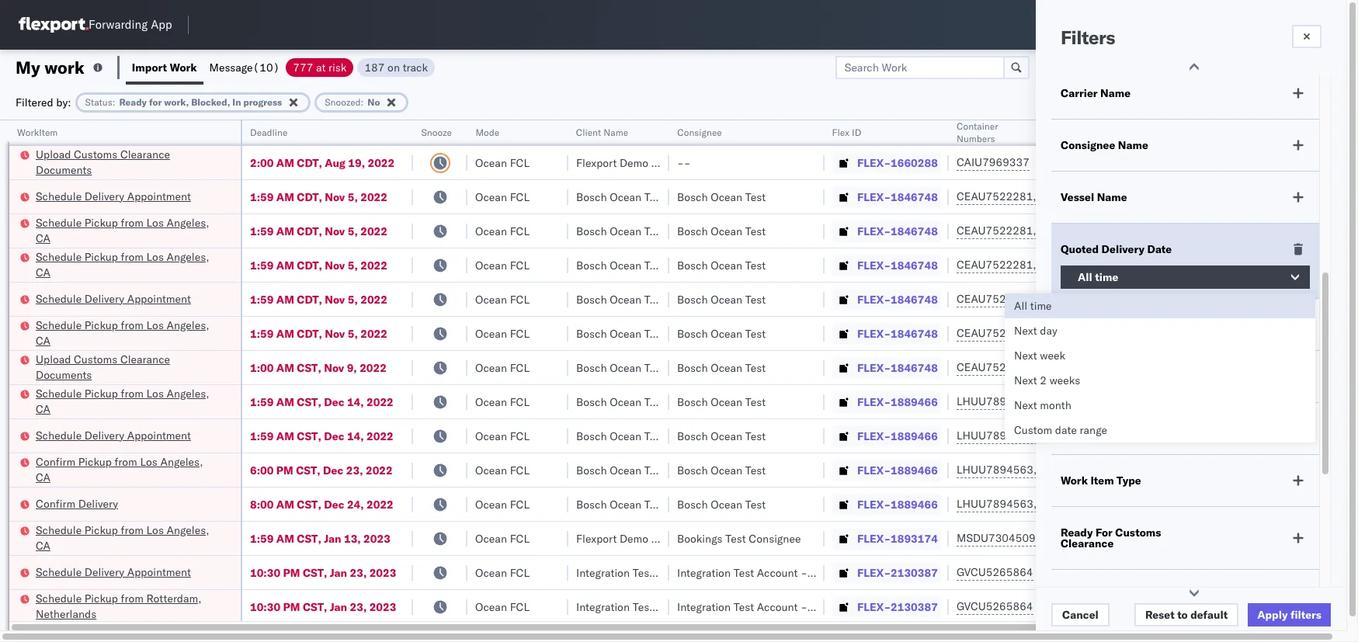 Task type: vqa. For each thing, say whether or not it's contained in the screenshot.


Task type: locate. For each thing, give the bounding box(es) containing it.
2 vertical spatial customs
[[1116, 526, 1162, 540]]

name for vessel name
[[1097, 190, 1128, 204]]

integration for schedule pickup from rotterdam, netherlands
[[677, 600, 731, 614]]

time inside "button"
[[1096, 270, 1119, 284]]

month
[[1040, 399, 1072, 412]]

am
[[276, 156, 294, 170], [276, 190, 294, 204], [276, 224, 294, 238], [276, 258, 294, 272], [276, 292, 294, 306], [276, 327, 294, 341], [276, 361, 294, 375], [276, 395, 294, 409], [276, 429, 294, 443], [276, 498, 294, 512], [276, 532, 294, 546]]

0 vertical spatial 10:30 pm cst, jan 23, 2023
[[250, 566, 397, 580]]

hlxu8034992
[[1122, 190, 1198, 204], [1122, 224, 1198, 238], [1122, 258, 1198, 272], [1122, 292, 1198, 306], [1122, 326, 1198, 340], [1122, 360, 1198, 374]]

documents
[[36, 163, 92, 177], [36, 368, 92, 382]]

3 next from the top
[[1015, 374, 1038, 388]]

carrier name
[[1061, 86, 1131, 100]]

all time down quoted delivery date
[[1078, 270, 1119, 284]]

0 vertical spatial flexport
[[576, 156, 617, 170]]

schedule delivery appointment for 10:30 pm cst, jan 23, 2023
[[36, 565, 191, 579]]

1 flex-1889466 from the top
[[858, 395, 938, 409]]

abcdefg78456546 up item
[[1058, 429, 1162, 443]]

from inside schedule pickup from rotterdam, netherlands
[[121, 592, 144, 606]]

1 next from the top
[[1015, 324, 1038, 338]]

4 uetu5238478 from the top
[[1040, 497, 1116, 511]]

0 vertical spatial flex-2130387
[[858, 566, 938, 580]]

from for second schedule pickup from los angeles, ca link from the bottom of the page
[[121, 386, 144, 400]]

1889466 for schedule delivery appointment
[[891, 429, 938, 443]]

0 vertical spatial time
[[1096, 270, 1119, 284]]

3 5, from the top
[[348, 258, 358, 272]]

5 1:59 am cdt, nov 5, 2022 from the top
[[250, 327, 388, 341]]

1 vertical spatial deadline
[[1061, 318, 1108, 332]]

weeks
[[1050, 374, 1081, 388]]

actions
[[1300, 127, 1333, 138]]

fcl
[[510, 156, 530, 170], [510, 190, 530, 204], [510, 224, 530, 238], [510, 258, 530, 272], [510, 292, 530, 306], [510, 327, 530, 341], [510, 361, 530, 375], [510, 395, 530, 409], [510, 429, 530, 443], [510, 463, 530, 477], [510, 498, 530, 512], [510, 532, 530, 546], [510, 566, 530, 580], [510, 600, 530, 614]]

reset to default button
[[1135, 604, 1239, 627]]

2 gaurav jawla from the top
[[1252, 190, 1317, 204]]

0 vertical spatial 1:59 am cst, dec 14, 2022
[[250, 395, 394, 409]]

abcdefg78456546 for confirm pickup from los angeles, ca
[[1058, 463, 1162, 477]]

1846748 for third schedule pickup from los angeles, ca link from the bottom
[[891, 327, 938, 341]]

0 vertical spatial lagerfeld
[[833, 566, 880, 580]]

hlxu8034992 for upload customs clearance documents link for 1:00 am cst, nov 9, 2022
[[1122, 360, 1198, 374]]

1 10:30 pm cst, jan 23, 2023 from the top
[[250, 566, 397, 580]]

confirm pickup from los angeles, ca
[[36, 455, 203, 484]]

2 next from the top
[[1015, 349, 1038, 363]]

lhuu7894563, uetu5238478 down 2
[[957, 395, 1116, 409]]

snoozed : no
[[325, 96, 380, 108]]

from inside confirm pickup from los angeles, ca
[[115, 455, 137, 469]]

flexport
[[576, 156, 617, 170], [576, 532, 617, 546]]

week
[[1040, 349, 1066, 363]]

1846748
[[891, 190, 938, 204], [891, 224, 938, 238], [891, 258, 938, 272], [891, 292, 938, 306], [891, 327, 938, 341], [891, 361, 938, 375]]

1 vertical spatial demo
[[620, 532, 649, 546]]

clearance inside ready for customs clearance
[[1061, 537, 1114, 551]]

0 vertical spatial ready
[[119, 96, 147, 108]]

1:59 am cdt, nov 5, 2022
[[250, 190, 388, 204], [250, 224, 388, 238], [250, 258, 388, 272], [250, 292, 388, 306], [250, 327, 388, 341]]

1:59 am cst, dec 14, 2022 up the 6:00 pm cst, dec 23, 2022
[[250, 429, 394, 443]]

10:30 pm cst, jan 23, 2023 for schedule pickup from rotterdam, netherlands
[[250, 600, 397, 614]]

1 vertical spatial omkar
[[1252, 463, 1285, 477]]

2 1846748 from the top
[[891, 224, 938, 238]]

uetu5238478 down date
[[1040, 463, 1116, 477]]

lhuu7894563,
[[957, 395, 1037, 409], [957, 429, 1037, 443], [957, 463, 1037, 477], [957, 497, 1037, 511]]

1 vertical spatial jan
[[330, 566, 347, 580]]

2 lhuu7894563, from the top
[[957, 429, 1037, 443]]

confirm down confirm pickup from los angeles, ca
[[36, 497, 75, 511]]

2 : from the left
[[361, 96, 364, 108]]

1 vertical spatial savant
[[1288, 463, 1321, 477]]

1 1889466 from the top
[[891, 395, 938, 409]]

1 horizontal spatial operator
[[1252, 127, 1290, 138]]

integration test account - karl lagerfeld for schedule delivery appointment
[[677, 566, 880, 580]]

angeles, for 1st schedule pickup from los angeles, ca link from the bottom of the page
[[167, 523, 209, 537]]

uetu5238478 for confirm pickup from los angeles, ca
[[1040, 463, 1116, 477]]

reset
[[1146, 608, 1175, 622]]

upload customs clearance documents link for 1:00 am cst, nov 9, 2022
[[36, 352, 221, 383]]

date right arrival
[[1099, 370, 1124, 384]]

1889466
[[891, 395, 938, 409], [891, 429, 938, 443], [891, 463, 938, 477], [891, 498, 938, 512]]

demo down client name button
[[620, 156, 649, 170]]

numbers down the container on the top right of page
[[957, 133, 995, 144]]

angeles,
[[167, 216, 209, 230], [167, 250, 209, 264], [167, 318, 209, 332], [167, 386, 209, 400], [160, 455, 203, 469], [167, 523, 209, 537]]

for
[[1096, 526, 1113, 540]]

abcdefg78456546 down item
[[1058, 498, 1162, 512]]

hlxu6269489, for 1st schedule pickup from los angeles, ca link from the top
[[1040, 224, 1119, 238]]

abcdefg78456546 down range
[[1058, 463, 1162, 477]]

12 ocean fcl from the top
[[475, 532, 530, 546]]

integration
[[677, 566, 731, 580], [677, 600, 731, 614]]

name inside button
[[604, 127, 629, 138]]

name right carrier
[[1101, 86, 1131, 100]]

list box
[[1005, 294, 1316, 443]]

name right the vessel
[[1097, 190, 1128, 204]]

2 vertical spatial pm
[[283, 600, 300, 614]]

0 vertical spatial operator
[[1252, 127, 1290, 138]]

ocean
[[475, 156, 507, 170], [475, 190, 507, 204], [610, 190, 642, 204], [711, 190, 743, 204], [475, 224, 507, 238], [610, 224, 642, 238], [711, 224, 743, 238], [475, 258, 507, 272], [610, 258, 642, 272], [711, 258, 743, 272], [475, 292, 507, 306], [610, 292, 642, 306], [711, 292, 743, 306], [475, 327, 507, 341], [610, 327, 642, 341], [711, 327, 743, 341], [475, 361, 507, 375], [610, 361, 642, 375], [711, 361, 743, 375], [475, 395, 507, 409], [610, 395, 642, 409], [711, 395, 743, 409], [475, 429, 507, 443], [610, 429, 642, 443], [711, 429, 743, 443], [475, 463, 507, 477], [610, 463, 642, 477], [711, 463, 743, 477], [475, 498, 507, 512], [610, 498, 642, 512], [711, 498, 743, 512], [475, 532, 507, 546], [475, 566, 507, 580], [475, 600, 507, 614]]

flex-1893174
[[858, 532, 938, 546]]

nov for third schedule pickup from los angeles, ca link from the bottom
[[325, 327, 345, 341]]

lhuu7894563, down custom in the right of the page
[[957, 463, 1037, 477]]

client
[[576, 127, 602, 138]]

2 vertical spatial 2023
[[370, 600, 397, 614]]

1 vertical spatial upload customs clearance documents link
[[36, 352, 221, 383]]

flex-1889466
[[858, 395, 938, 409], [858, 429, 938, 443], [858, 463, 938, 477], [858, 498, 938, 512]]

1 ocean fcl from the top
[[475, 156, 530, 170]]

0 horizontal spatial numbers
[[957, 133, 995, 144]]

all down quoted
[[1078, 270, 1093, 284]]

date up "all time" "button"
[[1148, 242, 1172, 256]]

2 upload customs clearance documents button from the top
[[36, 352, 221, 384]]

schedule delivery appointment button for 1:59 am cdt, nov 5, 2022
[[36, 291, 191, 308]]

0 horizontal spatial all time
[[1015, 299, 1052, 313]]

1 gaurav jawla from the top
[[1252, 156, 1317, 170]]

next down next day
[[1015, 349, 1038, 363]]

cst,
[[297, 361, 321, 375], [297, 395, 321, 409], [297, 429, 321, 443], [296, 463, 321, 477], [297, 498, 321, 512], [297, 532, 321, 546], [303, 566, 327, 580], [303, 600, 327, 614]]

quoted delivery date
[[1061, 242, 1172, 256]]

2 vertical spatial clearance
[[1061, 537, 1114, 551]]

1 vertical spatial lagerfeld
[[833, 600, 880, 614]]

1 vertical spatial operator
[[1061, 422, 1108, 436]]

maeu9408431 left reset
[[1058, 600, 1137, 614]]

1 vertical spatial upload customs clearance documents button
[[36, 352, 221, 384]]

0 vertical spatial documents
[[36, 163, 92, 177]]

0 vertical spatial omkar savant
[[1252, 258, 1321, 272]]

2 schedule pickup from los angeles, ca link from the top
[[36, 249, 221, 280]]

workitem button
[[9, 124, 225, 139]]

2 flex-2130387 from the top
[[858, 600, 938, 614]]

3 schedule delivery appointment button from the top
[[36, 428, 191, 445]]

1 lhuu7894563, from the top
[[957, 395, 1037, 409]]

time up next day
[[1031, 299, 1052, 313]]

delivery for schedule delivery appointment button corresponding to 1:59 am cst, dec 14, 2022
[[85, 428, 124, 442]]

forwarding
[[89, 17, 148, 32]]

7 fcl from the top
[[510, 361, 530, 375]]

angeles, for second schedule pickup from los angeles, ca link from the bottom of the page
[[167, 386, 209, 400]]

14, up the 6:00 pm cst, dec 23, 2022
[[347, 429, 364, 443]]

pickup inside confirm pickup from los angeles, ca
[[78, 455, 112, 469]]

confirm up confirm delivery
[[36, 455, 75, 469]]

0 vertical spatial account
[[757, 566, 798, 580]]

ca
[[36, 231, 50, 245], [36, 265, 50, 279], [36, 334, 50, 348], [36, 402, 50, 416], [36, 470, 50, 484], [36, 539, 50, 553]]

lhuu7894563, uetu5238478 down the next month
[[957, 429, 1116, 443]]

1 flex-1846748 from the top
[[858, 190, 938, 204]]

1 vertical spatial integration
[[677, 600, 731, 614]]

1 vertical spatial all time
[[1015, 299, 1052, 313]]

1 vertical spatial flexport demo consignee
[[576, 532, 704, 546]]

2 ceau7522281, from the top
[[957, 224, 1037, 238]]

los inside confirm pickup from los angeles, ca
[[140, 455, 158, 469]]

numbers up ymluw236679313
[[1115, 127, 1153, 138]]

9 schedule from the top
[[36, 565, 82, 579]]

pm
[[276, 463, 293, 477], [283, 566, 300, 580], [283, 600, 300, 614]]

maeu9408431 up exception type
[[1058, 566, 1137, 580]]

1 demo from the top
[[620, 156, 649, 170]]

lhuu7894563, for schedule delivery appointment
[[957, 429, 1037, 443]]

1 documents from the top
[[36, 163, 92, 177]]

deadline inside button
[[250, 127, 288, 138]]

batch action
[[1271, 60, 1338, 74]]

1 vertical spatial documents
[[36, 368, 92, 382]]

cdt, for third schedule pickup from los angeles, ca link from the bottom
[[297, 327, 322, 341]]

time inside list box
[[1031, 299, 1052, 313]]

flex-1846748 for 1st schedule pickup from los angeles, ca link from the top
[[858, 224, 938, 238]]

1 account from the top
[[757, 566, 798, 580]]

1:59
[[250, 190, 274, 204], [250, 224, 274, 238], [250, 258, 274, 272], [250, 292, 274, 306], [250, 327, 274, 341], [250, 395, 274, 409], [250, 429, 274, 443], [250, 532, 274, 546]]

schedule inside schedule pickup from rotterdam, netherlands
[[36, 592, 82, 606]]

3 schedule delivery appointment link from the top
[[36, 428, 191, 443]]

operator
[[1252, 127, 1290, 138], [1061, 422, 1108, 436]]

0 vertical spatial savant
[[1288, 258, 1321, 272]]

2 jawla from the top
[[1290, 190, 1317, 204]]

1 horizontal spatial time
[[1096, 270, 1119, 284]]

1 uetu5238478 from the top
[[1040, 395, 1116, 409]]

9 ocean fcl from the top
[[475, 429, 530, 443]]

10 flex- from the top
[[858, 463, 891, 477]]

schedule delivery appointment button for 10:30 pm cst, jan 23, 2023
[[36, 564, 191, 581]]

gaurav jawla
[[1252, 156, 1317, 170], [1252, 190, 1317, 204], [1252, 224, 1317, 238], [1252, 292, 1317, 306]]

pickup for third schedule pickup from los angeles, ca button from the bottom
[[85, 318, 118, 332]]

4 1846748 from the top
[[891, 292, 938, 306]]

lhuu7894563, down the next month
[[957, 429, 1037, 443]]

4 fcl from the top
[[510, 258, 530, 272]]

1 vertical spatial all
[[1015, 299, 1028, 313]]

2 vertical spatial 23,
[[350, 600, 367, 614]]

1846748 for upload customs clearance documents link for 1:00 am cst, nov 9, 2022
[[891, 361, 938, 375]]

1 vertical spatial 2130387
[[891, 600, 938, 614]]

2 omkar savant from the top
[[1252, 463, 1321, 477]]

Search Shipments (/) text field
[[1061, 13, 1211, 37]]

1 2130387 from the top
[[891, 566, 938, 580]]

confirm inside confirm delivery link
[[36, 497, 75, 511]]

blocked,
[[191, 96, 230, 108]]

1 vertical spatial omkar savant
[[1252, 463, 1321, 477]]

9 flex- from the top
[[858, 429, 891, 443]]

1 vertical spatial ready
[[1061, 526, 1093, 540]]

0 vertical spatial upload customs clearance documents button
[[36, 146, 221, 179]]

3 flex-1846748 from the top
[[858, 258, 938, 272]]

1 vertical spatial 10:30
[[250, 600, 280, 614]]

lhuu7894563, uetu5238478 down custom in the right of the page
[[957, 463, 1116, 477]]

time down quoted delivery date
[[1096, 270, 1119, 284]]

all up next day
[[1015, 299, 1028, 313]]

mbl/mawb numbers
[[1058, 127, 1153, 138]]

deadline up '2:00'
[[250, 127, 288, 138]]

1 vertical spatial 1:59 am cst, dec 14, 2022
[[250, 429, 394, 443]]

jawla
[[1290, 156, 1317, 170], [1290, 190, 1317, 204], [1290, 224, 1317, 238], [1290, 292, 1317, 306]]

customs inside ready for customs clearance
[[1116, 526, 1162, 540]]

3 jawla from the top
[[1290, 224, 1317, 238]]

numbers inside the container numbers
[[957, 133, 995, 144]]

2 maeu9408431 from the top
[[1058, 600, 1137, 614]]

from for third schedule pickup from los angeles, ca link from the bottom
[[121, 318, 144, 332]]

1 horizontal spatial numbers
[[1115, 127, 1153, 138]]

0 horizontal spatial ready
[[119, 96, 147, 108]]

0 vertical spatial confirm
[[36, 455, 75, 469]]

14, for schedule pickup from los angeles, ca
[[347, 395, 364, 409]]

los for third schedule pickup from los angeles, ca link from the bottom
[[146, 318, 164, 332]]

abcdefg78456546 down the arrival date
[[1058, 395, 1162, 409]]

1 gvcu5265864 from the top
[[957, 566, 1034, 580]]

los
[[146, 216, 164, 230], [146, 250, 164, 264], [146, 318, 164, 332], [146, 386, 164, 400], [140, 455, 158, 469], [146, 523, 164, 537]]

1 vertical spatial time
[[1031, 299, 1052, 313]]

0 horizontal spatial time
[[1031, 299, 1052, 313]]

2 upload customs clearance documents from the top
[[36, 352, 170, 382]]

1 vertical spatial upload customs clearance documents
[[36, 352, 170, 382]]

operator down month
[[1061, 422, 1108, 436]]

5 test123456 from the top
[[1058, 327, 1124, 341]]

bookings test consignee
[[677, 532, 801, 546]]

3 schedule pickup from los angeles, ca button from the top
[[36, 317, 221, 350]]

gaurav for schedule pickup from los angeles, ca
[[1252, 224, 1287, 238]]

lagerfeld for schedule pickup from rotterdam, netherlands
[[833, 600, 880, 614]]

4 next from the top
[[1015, 399, 1038, 412]]

1 horizontal spatial ready
[[1061, 526, 1093, 540]]

1 horizontal spatial deadline
[[1061, 318, 1108, 332]]

0 vertical spatial karl
[[811, 566, 830, 580]]

dec down 1:00 am cst, nov 9, 2022
[[324, 395, 344, 409]]

confirm pickup from los angeles, ca link
[[36, 454, 221, 485]]

uetu5238478 down work item type
[[1040, 497, 1116, 511]]

--
[[677, 156, 691, 170]]

next day
[[1015, 324, 1058, 338]]

0 horizontal spatial deadline
[[250, 127, 288, 138]]

1 horizontal spatial all time
[[1078, 270, 1119, 284]]

from for second schedule pickup from los angeles, ca link from the top of the page
[[121, 250, 144, 264]]

message
[[209, 60, 253, 74]]

1 vertical spatial flexport
[[576, 532, 617, 546]]

abcdefg78456546 for schedule delivery appointment
[[1058, 429, 1162, 443]]

all time up next day
[[1015, 299, 1052, 313]]

2 vertical spatial jan
[[330, 600, 347, 614]]

pickup inside schedule pickup from rotterdam, netherlands
[[85, 592, 118, 606]]

0 vertical spatial flexport demo consignee
[[576, 156, 704, 170]]

0 vertical spatial 14,
[[347, 395, 364, 409]]

demo for bookings
[[620, 532, 649, 546]]

4 5, from the top
[[348, 292, 358, 306]]

ready for customs clearance
[[1061, 526, 1162, 551]]

range
[[1080, 423, 1108, 437]]

hlxu8034992 for third schedule pickup from los angeles, ca link from the bottom
[[1122, 326, 1198, 340]]

1 upload customs clearance documents button from the top
[[36, 146, 221, 179]]

work left item
[[1061, 474, 1088, 488]]

0 vertical spatial 23,
[[346, 463, 363, 477]]

lhuu7894563, up msdu7304509
[[957, 497, 1037, 511]]

1 vertical spatial upload
[[36, 352, 71, 366]]

import work
[[132, 60, 197, 74]]

next left the day
[[1015, 324, 1038, 338]]

1 vertical spatial karl
[[811, 600, 830, 614]]

2 omkar from the top
[[1252, 463, 1285, 477]]

0 vertical spatial upload customs clearance documents link
[[36, 146, 221, 178]]

1 vertical spatial work
[[1061, 474, 1088, 488]]

0 horizontal spatial :
[[112, 96, 115, 108]]

0 vertical spatial integration test account - karl lagerfeld
[[677, 566, 880, 580]]

-
[[677, 156, 684, 170], [684, 156, 691, 170], [801, 566, 808, 580], [1326, 566, 1333, 580], [801, 600, 808, 614]]

: left no
[[361, 96, 364, 108]]

uetu5238478 down weeks
[[1040, 395, 1116, 409]]

1 vertical spatial account
[[757, 600, 798, 614]]

14, down 9,
[[347, 395, 364, 409]]

23, for los
[[346, 463, 363, 477]]

los for 1st schedule pickup from los angeles, ca link from the bottom of the page
[[146, 523, 164, 537]]

jan for los
[[324, 532, 341, 546]]

next for next week
[[1015, 349, 1038, 363]]

next left 2
[[1015, 374, 1038, 388]]

name up ymluw236679313
[[1118, 138, 1149, 152]]

0 vertical spatial clearance
[[120, 147, 170, 161]]

1893174
[[891, 532, 938, 546]]

10:30 for schedule pickup from rotterdam, netherlands
[[250, 600, 280, 614]]

hlxu8034992 for second schedule pickup from los angeles, ca link from the top of the page
[[1122, 258, 1198, 272]]

angeles, for confirm pickup from los angeles, ca link
[[160, 455, 203, 469]]

1 1:59 am cdt, nov 5, 2022 from the top
[[250, 190, 388, 204]]

gaurav
[[1252, 156, 1287, 170], [1252, 190, 1287, 204], [1252, 224, 1287, 238], [1252, 292, 1287, 306]]

dec up 8:00 am cst, dec 24, 2022
[[323, 463, 344, 477]]

3 1846748 from the top
[[891, 258, 938, 272]]

3 schedule pickup from los angeles, ca link from the top
[[36, 317, 221, 348]]

1 vertical spatial customs
[[74, 352, 118, 366]]

next up custom in the right of the page
[[1015, 399, 1038, 412]]

uetu5238478 down month
[[1040, 429, 1116, 443]]

confirm inside confirm pickup from los angeles, ca
[[36, 455, 75, 469]]

list box containing all time
[[1005, 294, 1316, 443]]

6:00
[[250, 463, 274, 477]]

8 resize handle column header from the left
[[1032, 120, 1050, 642]]

4 1:59 from the top
[[250, 292, 274, 306]]

:
[[112, 96, 115, 108], [361, 96, 364, 108]]

action
[[1304, 60, 1338, 74]]

2 karl from the top
[[811, 600, 830, 614]]

flex id
[[833, 127, 862, 138]]

1 horizontal spatial :
[[361, 96, 364, 108]]

flexport demo consignee for bookings
[[576, 532, 704, 546]]

2023
[[364, 532, 391, 546], [370, 566, 397, 580], [370, 600, 397, 614]]

777 at risk
[[293, 60, 347, 74]]

name right client
[[604, 127, 629, 138]]

1 schedule delivery appointment from the top
[[36, 189, 191, 203]]

arrival
[[1061, 370, 1097, 384]]

dec up the 6:00 pm cst, dec 23, 2022
[[324, 429, 344, 443]]

4 cdt, from the top
[[297, 258, 322, 272]]

0 horizontal spatial work
[[170, 60, 197, 74]]

1 vertical spatial flex-2130387
[[858, 600, 938, 614]]

1 horizontal spatial work
[[1061, 474, 1088, 488]]

time for list box containing all time
[[1031, 299, 1052, 313]]

0 vertical spatial all time
[[1078, 270, 1119, 284]]

0 vertical spatial 2023
[[364, 532, 391, 546]]

7 schedule from the top
[[36, 428, 82, 442]]

1 vertical spatial confirm
[[36, 497, 75, 511]]

1 vertical spatial integration test account - karl lagerfeld
[[677, 600, 880, 614]]

1 maeu9408431 from the top
[[1058, 566, 1137, 580]]

consignee button
[[670, 124, 809, 139]]

2 ocean fcl from the top
[[475, 190, 530, 204]]

5 schedule pickup from los angeles, ca button from the top
[[36, 522, 221, 555]]

schedule delivery appointment link for 1:59 am cdt, nov 5, 2022
[[36, 291, 191, 306]]

9,
[[347, 361, 357, 375]]

hlxu6269489, for second schedule pickup from los angeles, ca link from the top of the page
[[1040, 258, 1119, 272]]

6 flex- from the top
[[858, 327, 891, 341]]

1 vertical spatial 10:30 pm cst, jan 23, 2023
[[250, 600, 397, 614]]

0 vertical spatial omkar
[[1252, 258, 1285, 272]]

dec for confirm pickup from los angeles, ca
[[323, 463, 344, 477]]

0 vertical spatial type
[[1117, 474, 1142, 488]]

abcdefg78456546
[[1058, 395, 1162, 409], [1058, 429, 1162, 443], [1058, 463, 1162, 477], [1058, 498, 1162, 512]]

ready
[[119, 96, 147, 108], [1061, 526, 1093, 540]]

23,
[[346, 463, 363, 477], [350, 566, 367, 580], [350, 600, 367, 614]]

1 omkar from the top
[[1252, 258, 1285, 272]]

1 vertical spatial 14,
[[347, 429, 364, 443]]

deadline right the day
[[1061, 318, 1108, 332]]

2 hlxu6269489, from the top
[[1040, 224, 1119, 238]]

gaurav for upload customs clearance documents
[[1252, 156, 1287, 170]]

: up workitem button
[[112, 96, 115, 108]]

demo left bookings
[[620, 532, 649, 546]]

4 appointment from the top
[[127, 565, 191, 579]]

type right exception
[[1116, 589, 1140, 603]]

appointment for 1:59 am cst, dec 14, 2022
[[127, 428, 191, 442]]

flexport. image
[[19, 17, 89, 33]]

omkar for ceau7522281, hlxu6269489, hlxu8034992
[[1252, 258, 1285, 272]]

0 vertical spatial upload customs clearance documents
[[36, 147, 170, 177]]

2 1:59 from the top
[[250, 224, 274, 238]]

work right the import
[[170, 60, 197, 74]]

bookings
[[677, 532, 723, 546]]

1 vertical spatial maeu9408431
[[1058, 600, 1137, 614]]

4 ceau7522281, from the top
[[957, 292, 1037, 306]]

0 vertical spatial date
[[1148, 242, 1172, 256]]

omkar
[[1252, 258, 1285, 272], [1252, 463, 1285, 477]]

10:30 pm cst, jan 23, 2023
[[250, 566, 397, 580], [250, 600, 397, 614]]

10:30 pm cst, jan 23, 2023 for schedule delivery appointment
[[250, 566, 397, 580]]

5 5, from the top
[[348, 327, 358, 341]]

flex-1846748 for upload customs clearance documents link for 1:00 am cst, nov 9, 2022
[[858, 361, 938, 375]]

msdu7304509
[[957, 531, 1036, 545]]

0 vertical spatial deadline
[[250, 127, 288, 138]]

24,
[[347, 498, 364, 512]]

1 vertical spatial clearance
[[120, 352, 170, 366]]

confirm for confirm pickup from los angeles, ca
[[36, 455, 75, 469]]

4 schedule delivery appointment link from the top
[[36, 564, 191, 580]]

name
[[1101, 86, 1131, 100], [604, 127, 629, 138], [1118, 138, 1149, 152], [1097, 190, 1128, 204]]

0 vertical spatial jan
[[324, 532, 341, 546]]

omkar for lhuu7894563, uetu5238478
[[1252, 463, 1285, 477]]

from for confirm pickup from los angeles, ca link
[[115, 455, 137, 469]]

progress
[[243, 96, 282, 108]]

2 flexport from the top
[[576, 532, 617, 546]]

type
[[1117, 474, 1142, 488], [1116, 589, 1140, 603]]

pickup for 2nd schedule pickup from los angeles, ca button from the top
[[85, 250, 118, 264]]

filters
[[1291, 608, 1322, 622]]

0 vertical spatial customs
[[74, 147, 118, 161]]

upload customs clearance documents
[[36, 147, 170, 177], [36, 352, 170, 382]]

delivery inside confirm delivery link
[[78, 497, 118, 511]]

5 flex-1846748 from the top
[[858, 327, 938, 341]]

uetu5238478 for schedule pickup from los angeles, ca
[[1040, 395, 1116, 409]]

work item type
[[1061, 474, 1142, 488]]

angeles, inside confirm pickup from los angeles, ca
[[160, 455, 203, 469]]

consignee name
[[1061, 138, 1149, 152]]

1 1:59 am cst, dec 14, 2022 from the top
[[250, 395, 394, 409]]

1:59 am cst, dec 14, 2022 down 1:00 am cst, nov 9, 2022
[[250, 395, 394, 409]]

type right item
[[1117, 474, 1142, 488]]

6 flex-1846748 from the top
[[858, 361, 938, 375]]

test
[[645, 190, 665, 204], [746, 190, 766, 204], [645, 224, 665, 238], [746, 224, 766, 238], [645, 258, 665, 272], [746, 258, 766, 272], [645, 292, 665, 306], [746, 292, 766, 306], [645, 327, 665, 341], [746, 327, 766, 341], [645, 361, 665, 375], [746, 361, 766, 375], [645, 395, 665, 409], [746, 395, 766, 409], [645, 429, 665, 443], [746, 429, 766, 443], [645, 463, 665, 477], [746, 463, 766, 477], [645, 498, 665, 512], [746, 498, 766, 512], [726, 532, 746, 546], [734, 566, 754, 580], [1336, 566, 1357, 580], [734, 600, 754, 614]]

jawla for schedule delivery appointment
[[1290, 292, 1317, 306]]

schedule pickup from los angeles, ca
[[36, 216, 209, 245], [36, 250, 209, 279], [36, 318, 209, 348], [36, 386, 209, 416], [36, 523, 209, 553]]

0 horizontal spatial date
[[1099, 370, 1124, 384]]

lhuu7894563, uetu5238478 up msdu7304509
[[957, 497, 1116, 511]]

3 ceau7522281, from the top
[[957, 258, 1037, 272]]

flex-1846748 for third schedule pickup from los angeles, ca link from the bottom
[[858, 327, 938, 341]]

3 hlxu6269489, from the top
[[1040, 258, 1119, 272]]

2 schedule delivery appointment from the top
[[36, 292, 191, 306]]

customs for 1:00 am cst, nov 9, 2022
[[74, 352, 118, 366]]

1 vertical spatial gvcu5265864
[[957, 600, 1034, 614]]

cdt, for schedule delivery appointment link corresponding to 1:59 am cdt, nov 5, 2022
[[297, 292, 322, 306]]

1 schedule from the top
[[36, 189, 82, 203]]

account for schedule delivery appointment
[[757, 566, 798, 580]]

aug
[[325, 156, 346, 170]]

clearance for 2:00 am cdt, aug 19, 2022
[[120, 147, 170, 161]]

operator left actions
[[1252, 127, 1290, 138]]

0 horizontal spatial operator
[[1061, 422, 1108, 436]]

pickup
[[85, 216, 118, 230], [85, 250, 118, 264], [85, 318, 118, 332], [85, 386, 118, 400], [78, 455, 112, 469], [85, 523, 118, 537], [85, 592, 118, 606]]

hlxu6269489, for upload customs clearance documents link for 1:00 am cst, nov 9, 2022
[[1040, 360, 1119, 374]]

1 schedule pickup from los angeles, ca link from the top
[[36, 215, 221, 246]]

lhuu7894563, up custom in the right of the page
[[957, 395, 1037, 409]]

2 flex-1846748 from the top
[[858, 224, 938, 238]]

1889466 for schedule pickup from los angeles, ca
[[891, 395, 938, 409]]

work
[[44, 56, 85, 78]]

6 1:59 from the top
[[250, 395, 274, 409]]

pickup for 5th schedule pickup from los angeles, ca button
[[85, 523, 118, 537]]

4 1:59 am cdt, nov 5, 2022 from the top
[[250, 292, 388, 306]]

0 vertical spatial all
[[1078, 270, 1093, 284]]

5 1:59 from the top
[[250, 327, 274, 341]]

omkar savant
[[1252, 258, 1321, 272], [1252, 463, 1321, 477]]

savant for ceau7522281, hlxu6269489, hlxu8034992
[[1288, 258, 1321, 272]]

0 vertical spatial integration
[[677, 566, 731, 580]]

1 schedule delivery appointment button from the top
[[36, 188, 191, 205]]

1 upload customs clearance documents link from the top
[[36, 146, 221, 178]]

1 vertical spatial 23,
[[350, 566, 367, 580]]

0 vertical spatial demo
[[620, 156, 649, 170]]

flex-1846748 button
[[833, 186, 941, 208], [833, 186, 941, 208], [833, 220, 941, 242], [833, 220, 941, 242], [833, 254, 941, 276], [833, 254, 941, 276], [833, 289, 941, 310], [833, 289, 941, 310], [833, 323, 941, 345], [833, 323, 941, 345], [833, 357, 941, 379], [833, 357, 941, 379]]

resize handle column header
[[222, 120, 241, 642], [395, 120, 413, 642], [449, 120, 468, 642], [550, 120, 569, 642], [651, 120, 670, 642], [806, 120, 825, 642], [931, 120, 949, 642], [1032, 120, 1050, 642], [1226, 120, 1244, 642], [1319, 120, 1338, 642], [1327, 120, 1345, 642]]

ceau7522281, for 1st schedule pickup from los angeles, ca link from the top
[[957, 224, 1037, 238]]

ready inside ready for customs clearance
[[1061, 526, 1093, 540]]

1 horizontal spatial date
[[1148, 242, 1172, 256]]

2 2130387 from the top
[[891, 600, 938, 614]]

0 vertical spatial 10:30
[[250, 566, 280, 580]]

0 vertical spatial upload
[[36, 147, 71, 161]]

upload for 2:00 am cdt, aug 19, 2022
[[36, 147, 71, 161]]

bosch ocean test
[[576, 190, 665, 204], [677, 190, 766, 204], [576, 224, 665, 238], [677, 224, 766, 238], [576, 258, 665, 272], [677, 258, 766, 272], [576, 292, 665, 306], [677, 292, 766, 306], [576, 327, 665, 341], [677, 327, 766, 341], [576, 361, 665, 375], [677, 361, 766, 375], [576, 395, 665, 409], [677, 395, 766, 409], [576, 429, 665, 443], [677, 429, 766, 443], [576, 463, 665, 477], [677, 463, 766, 477], [576, 498, 665, 512], [677, 498, 766, 512]]



Task type: describe. For each thing, give the bounding box(es) containing it.
4 abcdefg78456546 from the top
[[1058, 498, 1162, 512]]

2130387 for schedule pickup from rotterdam, netherlands
[[891, 600, 938, 614]]

pickup for fourth schedule pickup from los angeles, ca button from the top of the page
[[85, 386, 118, 400]]

1:59 am cst, dec 14, 2022 for schedule delivery appointment
[[250, 429, 394, 443]]

apply filters
[[1258, 608, 1322, 622]]

ymluw236679313
[[1058, 156, 1158, 170]]

3 fcl from the top
[[510, 224, 530, 238]]

filtered by:
[[16, 95, 71, 109]]

1:59 am cst, jan 13, 2023
[[250, 532, 391, 546]]

4 test123456 from the top
[[1058, 292, 1124, 306]]

exception type
[[1061, 589, 1140, 603]]

flexport demo consignee for -
[[576, 156, 704, 170]]

1:00
[[250, 361, 274, 375]]

3 schedule from the top
[[36, 250, 82, 264]]

11 resize handle column header from the left
[[1327, 120, 1345, 642]]

19,
[[348, 156, 365, 170]]

5 resize handle column header from the left
[[651, 120, 670, 642]]

vessel name
[[1061, 190, 1128, 204]]

dec for schedule delivery appointment
[[324, 429, 344, 443]]

gaurav for schedule delivery appointment
[[1252, 292, 1287, 306]]

4 ceau7522281, hlxu6269489, hlxu8034992 from the top
[[957, 292, 1198, 306]]

container
[[957, 120, 999, 132]]

1 1846748 from the top
[[891, 190, 938, 204]]

: for snoozed
[[361, 96, 364, 108]]

3 resize handle column header from the left
[[449, 120, 468, 642]]

demo for -
[[620, 156, 649, 170]]

777
[[293, 60, 313, 74]]

all time inside "button"
[[1078, 270, 1119, 284]]

all time button
[[1061, 266, 1310, 289]]

8 am from the top
[[276, 395, 294, 409]]

pickup for confirm pickup from los angeles, ca button
[[78, 455, 112, 469]]

next month
[[1015, 399, 1072, 412]]

delivery for confirm delivery button
[[78, 497, 118, 511]]

5 flex- from the top
[[858, 292, 891, 306]]

los for 1st schedule pickup from los angeles, ca link from the top
[[146, 216, 164, 230]]

1 vertical spatial 2023
[[370, 566, 397, 580]]

4 hlxu8034992 from the top
[[1122, 292, 1198, 306]]

savant for lhuu7894563, uetu5238478
[[1288, 463, 1321, 477]]

2 fcl from the top
[[510, 190, 530, 204]]

flexport for --
[[576, 156, 617, 170]]

batch
[[1271, 60, 1301, 74]]

name for carrier name
[[1101, 86, 1131, 100]]

angeles, for second schedule pickup from los angeles, ca link from the top of the page
[[167, 250, 209, 264]]

apply
[[1258, 608, 1288, 622]]

name for client name
[[604, 127, 629, 138]]

cancel button
[[1052, 604, 1110, 627]]

reset to default
[[1146, 608, 1228, 622]]

1846748 for second schedule pickup from los angeles, ca link from the top of the page
[[891, 258, 938, 272]]

2 schedule pickup from los angeles, ca button from the top
[[36, 249, 221, 282]]

7 am from the top
[[276, 361, 294, 375]]

in
[[233, 96, 241, 108]]

7 resize handle column header from the left
[[931, 120, 949, 642]]

3 1:59 from the top
[[250, 258, 274, 272]]

4 lhuu7894563, from the top
[[957, 497, 1037, 511]]

rotterdam,
[[146, 592, 202, 606]]

appointment for 10:30 pm cst, jan 23, 2023
[[127, 565, 191, 579]]

flex-1889466 for confirm pickup from los angeles, ca
[[858, 463, 938, 477]]

hlxu8034992 for 1st schedule pickup from los angeles, ca link from the top
[[1122, 224, 1198, 238]]

3 1:59 am cdt, nov 5, 2022 from the top
[[250, 258, 388, 272]]

8 schedule from the top
[[36, 523, 82, 537]]

status : ready for work, blocked, in progress
[[85, 96, 282, 108]]

2:00 am cdt, aug 19, 2022
[[250, 156, 395, 170]]

jawla for schedule pickup from los angeles, ca
[[1290, 224, 1317, 238]]

5, for 1st schedule pickup from los angeles, ca link from the top
[[348, 224, 358, 238]]

3 schedule pickup from los angeles, ca from the top
[[36, 318, 209, 348]]

2130387 for schedule delivery appointment
[[891, 566, 938, 580]]

2 ceau7522281, hlxu6269489, hlxu8034992 from the top
[[957, 224, 1198, 238]]

omkar savant for lhuu7894563, uetu5238478
[[1252, 463, 1321, 477]]

maeu9736123
[[1058, 532, 1137, 546]]

pickup for 5th schedule pickup from los angeles, ca button from the bottom of the page
[[85, 216, 118, 230]]

integration for schedule delivery appointment
[[677, 566, 731, 580]]

2023 for rotterdam,
[[370, 600, 397, 614]]

karl for schedule delivery appointment
[[811, 566, 830, 580]]

upload customs clearance documents link for 2:00 am cdt, aug 19, 2022
[[36, 146, 221, 178]]

2 schedule from the top
[[36, 216, 82, 230]]

12 fcl from the top
[[510, 532, 530, 546]]

gvcu5265864 for schedule delivery appointment
[[957, 566, 1034, 580]]

10 fcl from the top
[[510, 463, 530, 477]]

2 schedule pickup from los angeles, ca from the top
[[36, 250, 209, 279]]

carrier
[[1061, 86, 1098, 100]]

gaurav jawla for schedule delivery appointment
[[1252, 292, 1317, 306]]

deadline button
[[242, 124, 398, 139]]

import
[[132, 60, 167, 74]]

maeu9408431 for schedule pickup from rotterdam, netherlands
[[1058, 600, 1137, 614]]

lhuu7894563, uetu5238478 for schedule delivery appointment
[[957, 429, 1116, 443]]

item
[[1091, 474, 1114, 488]]

6:00 pm cst, dec 23, 2022
[[250, 463, 393, 477]]

5 ocean fcl from the top
[[475, 292, 530, 306]]

integration test account - karl lagerfeld for schedule pickup from rotterdam, netherlands
[[677, 600, 880, 614]]

ceau7522281, for third schedule pickup from los angeles, ca link from the bottom
[[957, 326, 1037, 340]]

flex-2130387 for schedule pickup from rotterdam, netherlands
[[858, 600, 938, 614]]

work,
[[164, 96, 189, 108]]

vessel
[[1061, 190, 1095, 204]]

custom date range
[[1015, 423, 1108, 437]]

9 am from the top
[[276, 429, 294, 443]]

2023 for los
[[364, 532, 391, 546]]

1889466 for confirm pickup from los angeles, ca
[[891, 463, 938, 477]]

8:00
[[250, 498, 274, 512]]

forwarding app
[[89, 17, 172, 32]]

11 flex- from the top
[[858, 498, 891, 512]]

13 fcl from the top
[[510, 566, 530, 580]]

schedule pickup from rotterdam, netherlands
[[36, 592, 202, 621]]

4 flex-1846748 from the top
[[858, 292, 938, 306]]

flex id button
[[825, 124, 934, 139]]

import work button
[[126, 50, 203, 85]]

6 fcl from the top
[[510, 327, 530, 341]]

8 ocean fcl from the top
[[475, 395, 530, 409]]

0 horizontal spatial all
[[1015, 299, 1028, 313]]

4 schedule pickup from los angeles, ca from the top
[[36, 386, 209, 416]]

customs for 2:00 am cdt, aug 19, 2022
[[74, 147, 118, 161]]

dec left 24,
[[324, 498, 344, 512]]

mode button
[[468, 124, 553, 139]]

6 am from the top
[[276, 327, 294, 341]]

1 vertical spatial pm
[[283, 566, 300, 580]]

quoted
[[1061, 242, 1099, 256]]

custom
[[1015, 423, 1053, 437]]

choi
[[1301, 566, 1324, 580]]

1 test123456 from the top
[[1058, 190, 1124, 204]]

1 5, from the top
[[348, 190, 358, 204]]

gaurav jawla for upload customs clearance documents
[[1252, 156, 1317, 170]]

6 ceau7522281, hlxu6269489, hlxu8034992 from the top
[[957, 360, 1198, 374]]

1 vertical spatial date
[[1099, 370, 1124, 384]]

6 ocean fcl from the top
[[475, 327, 530, 341]]

2 resize handle column header from the left
[[395, 120, 413, 642]]

schedule pickup from rotterdam, netherlands button
[[36, 591, 221, 623]]

5 schedule from the top
[[36, 318, 82, 332]]

confirm pickup from los angeles, ca button
[[36, 454, 221, 487]]

4 flex-1889466 from the top
[[858, 498, 938, 512]]

2 1:59 am cdt, nov 5, 2022 from the top
[[250, 224, 388, 238]]

to
[[1178, 608, 1188, 622]]

workitem
[[17, 127, 58, 138]]

schedule delivery appointment link for 10:30 pm cst, jan 23, 2023
[[36, 564, 191, 580]]

4 1889466 from the top
[[891, 498, 938, 512]]

confirm delivery button
[[36, 496, 118, 513]]

1660288
[[891, 156, 938, 170]]

for
[[149, 96, 162, 108]]

1 flex- from the top
[[858, 156, 891, 170]]

flex-1889466 for schedule delivery appointment
[[858, 429, 938, 443]]

10 ocean fcl from the top
[[475, 463, 530, 477]]

2:00
[[250, 156, 274, 170]]

clearance for 1:00 am cst, nov 9, 2022
[[120, 352, 170, 366]]

3 ca from the top
[[36, 334, 50, 348]]

1 schedule pickup from los angeles, ca button from the top
[[36, 215, 221, 247]]

3 test123456 from the top
[[1058, 258, 1124, 272]]

lhuu7894563, for schedule pickup from los angeles, ca
[[957, 395, 1037, 409]]

uetu5238478 for schedule delivery appointment
[[1040, 429, 1116, 443]]

6 test123456 from the top
[[1058, 361, 1124, 375]]

angeles, for third schedule pickup from los angeles, ca link from the bottom
[[167, 318, 209, 332]]

mode
[[475, 127, 499, 138]]

1846748 for 1st schedule pickup from los angeles, ca link from the top
[[891, 224, 938, 238]]

risk
[[329, 60, 347, 74]]

flex
[[833, 127, 850, 138]]

next 2 weeks
[[1015, 374, 1081, 388]]

schedule delivery appointment link for 1:59 am cst, dec 14, 2022
[[36, 428, 191, 443]]

delivery for 4th schedule delivery appointment button from the bottom
[[85, 189, 124, 203]]

1 vertical spatial type
[[1116, 589, 1140, 603]]

my
[[16, 56, 40, 78]]

1 resize handle column header from the left
[[222, 120, 241, 642]]

1 am from the top
[[276, 156, 294, 170]]

next week
[[1015, 349, 1066, 363]]

gvcu5265864 for schedule pickup from rotterdam, netherlands
[[957, 600, 1034, 614]]

nov for upload customs clearance documents link for 1:00 am cst, nov 9, 2022
[[324, 361, 344, 375]]

mbl/mawb
[[1058, 127, 1112, 138]]

arrival date
[[1061, 370, 1124, 384]]

numbers for container numbers
[[957, 133, 995, 144]]

apply filters button
[[1249, 604, 1331, 627]]

next for next month
[[1015, 399, 1038, 412]]

all inside "button"
[[1078, 270, 1093, 284]]

flex-2130387 for schedule delivery appointment
[[858, 566, 938, 580]]

Search Work text field
[[836, 56, 1005, 79]]

confirm for confirm delivery
[[36, 497, 75, 511]]

nov for second schedule pickup from los angeles, ca link from the top of the page
[[325, 258, 345, 272]]

8 1:59 from the top
[[250, 532, 274, 546]]

jaehyung choi - test 
[[1252, 566, 1359, 580]]

5 schedule pickup from los angeles, ca link from the top
[[36, 522, 221, 553]]

2 flex- from the top
[[858, 190, 891, 204]]

2 am from the top
[[276, 190, 294, 204]]

cdt, for 1st schedule pickup from los angeles, ca link from the top
[[297, 224, 322, 238]]

schedule delivery appointment for 1:59 am cdt, nov 5, 2022
[[36, 292, 191, 306]]

5 schedule pickup from los angeles, ca from the top
[[36, 523, 209, 553]]

flex-1889466 for schedule pickup from los angeles, ca
[[858, 395, 938, 409]]

los for second schedule pickup from los angeles, ca link from the top of the page
[[146, 250, 164, 264]]

container numbers button
[[949, 117, 1035, 145]]

exception
[[1061, 589, 1113, 603]]

abcdefg78456546 for schedule pickup from los angeles, ca
[[1058, 395, 1162, 409]]

id
[[853, 127, 862, 138]]

client name
[[576, 127, 629, 138]]

day
[[1040, 324, 1058, 338]]

3 ceau7522281, hlxu6269489, hlxu8034992 from the top
[[957, 258, 1198, 272]]

pickup for schedule pickup from rotterdam, netherlands "button" on the left bottom of page
[[85, 592, 118, 606]]

filters
[[1061, 26, 1116, 49]]

(10)
[[253, 60, 280, 74]]

6 ca from the top
[[36, 539, 50, 553]]

4 ocean fcl from the top
[[475, 258, 530, 272]]

3 ocean fcl from the top
[[475, 224, 530, 238]]

consignee inside button
[[677, 127, 722, 138]]

jawla for upload customs clearance documents
[[1290, 156, 1317, 170]]

4 am from the top
[[276, 258, 294, 272]]

4 ca from the top
[[36, 402, 50, 416]]

1 schedule delivery appointment link from the top
[[36, 188, 191, 204]]

4 schedule pickup from los angeles, ca link from the top
[[36, 386, 221, 417]]

1 1:59 from the top
[[250, 190, 274, 204]]

2 test123456 from the top
[[1058, 224, 1124, 238]]

los for second schedule pickup from los angeles, ca link from the bottom of the page
[[146, 386, 164, 400]]

14 ocean fcl from the top
[[475, 600, 530, 614]]

caiu7969337
[[957, 155, 1030, 169]]

on
[[388, 60, 400, 74]]

appointment for 1:59 am cdt, nov 5, 2022
[[127, 292, 191, 306]]

11 am from the top
[[276, 532, 294, 546]]

no
[[368, 96, 380, 108]]

app
[[151, 17, 172, 32]]

4 schedule pickup from los angeles, ca button from the top
[[36, 386, 221, 418]]

lhuu7894563, uetu5238478 for confirm pickup from los angeles, ca
[[957, 463, 1116, 477]]

12 flex- from the top
[[858, 532, 891, 546]]

: for status
[[112, 96, 115, 108]]

forwarding app link
[[19, 17, 172, 33]]

upload for 1:00 am cst, nov 9, 2022
[[36, 352, 71, 366]]

batch action button
[[1247, 56, 1349, 79]]

cdt, for 2:00 am cdt, aug 19, 2022's upload customs clearance documents link
[[297, 156, 322, 170]]

1 ceau7522281, hlxu6269489, hlxu8034992 from the top
[[957, 190, 1198, 204]]

1 fcl from the top
[[510, 156, 530, 170]]

4 flex- from the top
[[858, 258, 891, 272]]

cancel
[[1063, 608, 1099, 622]]

pm for los
[[276, 463, 293, 477]]

client name button
[[569, 124, 654, 139]]

5, for third schedule pickup from los angeles, ca link from the bottom
[[348, 327, 358, 341]]

8 fcl from the top
[[510, 395, 530, 409]]

ca inside confirm pickup from los angeles, ca
[[36, 470, 50, 484]]

work inside 'button'
[[170, 60, 197, 74]]

4 resize handle column header from the left
[[550, 120, 569, 642]]

jan for rotterdam,
[[330, 600, 347, 614]]

ceau7522281, for second schedule pickup from los angeles, ca link from the top of the page
[[957, 258, 1037, 272]]

schedule delivery appointment button for 1:59 am cst, dec 14, 2022
[[36, 428, 191, 445]]

13,
[[344, 532, 361, 546]]

from for 1st schedule pickup from los angeles, ca link from the top
[[121, 216, 144, 230]]

netherlands
[[36, 607, 97, 621]]

name for consignee name
[[1118, 138, 1149, 152]]

13 ocean fcl from the top
[[475, 566, 530, 580]]

10:30 for schedule delivery appointment
[[250, 566, 280, 580]]

omkar savant for ceau7522281, hlxu6269489, hlxu8034992
[[1252, 258, 1321, 272]]

2
[[1040, 374, 1047, 388]]

4 lhuu7894563, uetu5238478 from the top
[[957, 497, 1116, 511]]

schedule pickup from rotterdam, netherlands link
[[36, 591, 221, 622]]

1 ceau7522281, from the top
[[957, 190, 1037, 204]]

lhuu7894563, uetu5238478 for schedule pickup from los angeles, ca
[[957, 395, 1116, 409]]

13 flex- from the top
[[858, 566, 891, 580]]



